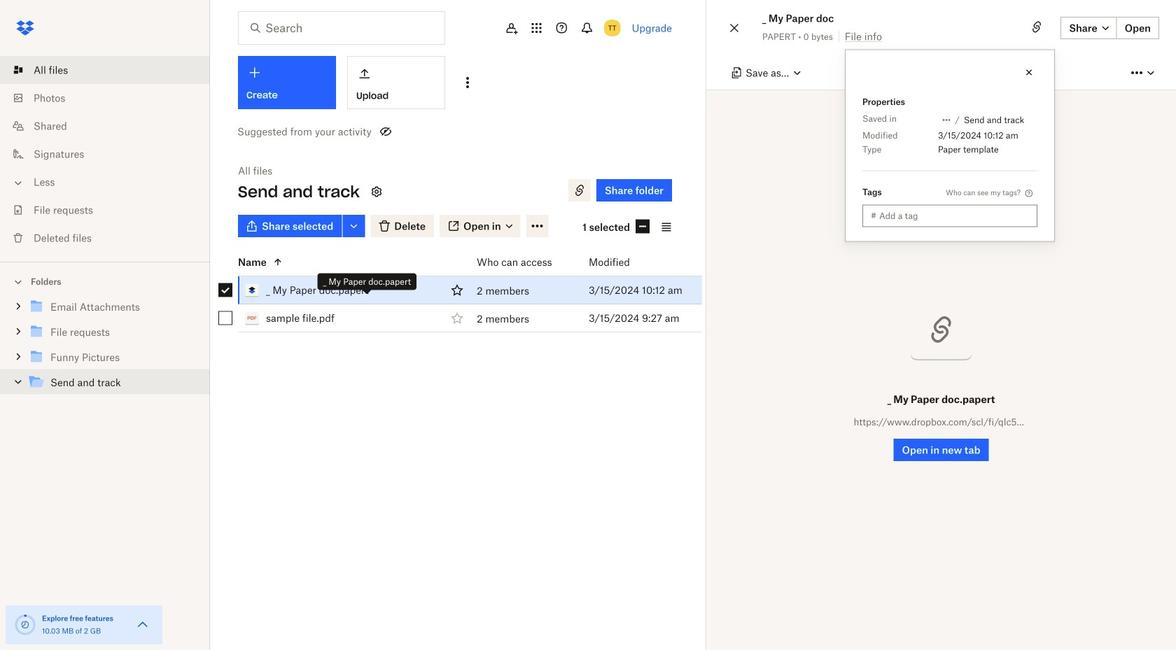 Task type: describe. For each thing, give the bounding box(es) containing it.
add to starred image
[[449, 310, 466, 327]]

close image
[[1024, 67, 1035, 78]]

quota usage progress bar
[[14, 614, 36, 637]]

Search in folder "Send and track" text field
[[265, 20, 416, 36]]

more image
[[1129, 64, 1146, 81]]

name sample file.pdf, modified 3/15/2024 9:27 am, element
[[207, 305, 703, 333]]

dropbox image
[[11, 14, 39, 42]]

folder settings image
[[368, 184, 385, 200]]

name _ my paper doc.papert, modified 3/15/2024 10:12 am, element
[[207, 277, 703, 305]]



Task type: vqa. For each thing, say whether or not it's contained in the screenshot.
More icon
yes



Task type: locate. For each thing, give the bounding box(es) containing it.
list
[[0, 48, 210, 262]]

table
[[207, 249, 703, 333]]

list item
[[0, 56, 210, 84]]

copy link image
[[1029, 19, 1046, 35]]

group
[[0, 292, 210, 406]]

quota usage image
[[14, 614, 36, 637]]

less image
[[11, 176, 25, 190]]

add to starred image
[[449, 282, 466, 299]]

who can see my tags? image
[[1024, 188, 1035, 199]]

close image
[[726, 20, 743, 36]]



